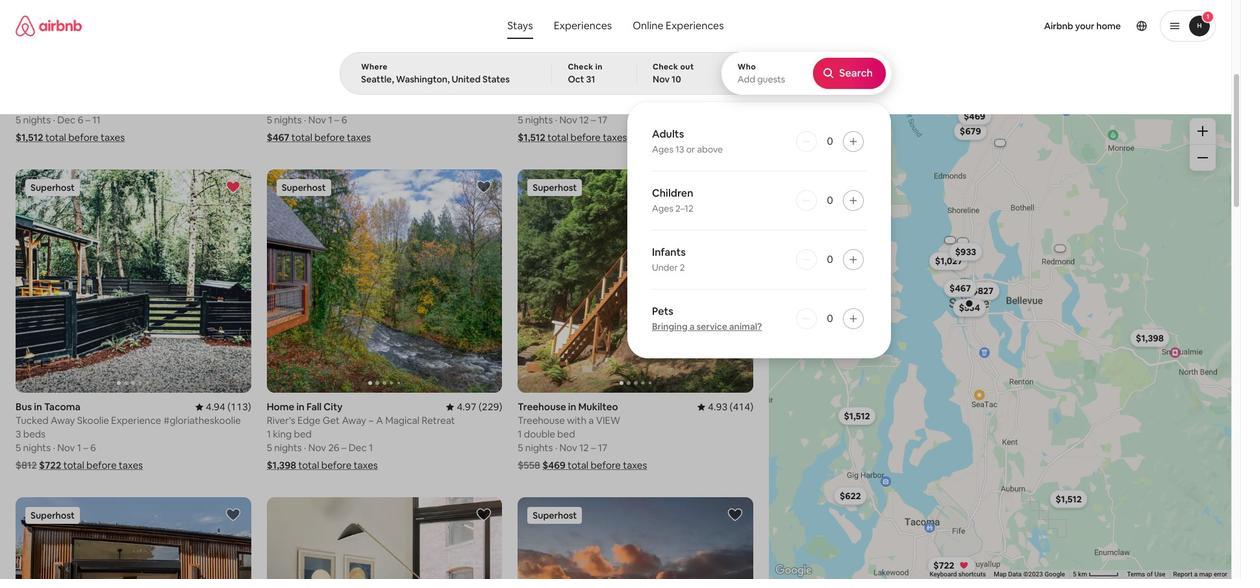 Task type: locate. For each thing, give the bounding box(es) containing it.
0 vertical spatial a
[[690, 321, 695, 333]]

total inside the 5 nights · nov 1 – 6 $467 total before taxes
[[291, 131, 312, 143]]

5 inside button
[[1073, 571, 1077, 578]]

report
[[1173, 571, 1193, 578]]

17 down view
[[598, 442, 607, 454]]

bed inside home in fall city river's edge get away ~ a magical retreat 1 king bed 5 nights · nov 26 – dec 1 $1,398 total before taxes
[[294, 428, 312, 440]]

nov down with
[[560, 442, 577, 454]]

check up "oct"
[[568, 62, 593, 72]]

nov inside bus in tacoma tucked away skoolie experience  #gloriatheskoolie 3 beds 5 nights · nov 1 – 6 $812 $722 total before taxes
[[57, 442, 75, 454]]

2 ages from the top
[[652, 203, 673, 214]]

$1,398 inside 'button'
[[1136, 332, 1164, 344]]

home for home in olalla olalla forest retreat storybook cottage sleeps 2-4
[[518, 72, 546, 85]]

1 horizontal spatial $722
[[933, 560, 954, 572]]

dec right 26
[[349, 442, 367, 454]]

a left map in the right of the page
[[1194, 571, 1198, 578]]

1 horizontal spatial a
[[690, 321, 695, 333]]

bed down edge
[[294, 428, 312, 440]]

beach
[[428, 83, 451, 94]]

2 17 from the top
[[598, 442, 607, 454]]

in up with
[[568, 401, 576, 413]]

nights down king
[[274, 442, 302, 454]]

dec inside home in fall city river's edge get away ~ a magical retreat 1 king bed 5 nights · nov 26 – dec 1 $1,398 total before taxes
[[349, 442, 367, 454]]

0 horizontal spatial bed
[[294, 428, 312, 440]]

1
[[1207, 12, 1209, 21], [328, 113, 332, 126], [267, 428, 271, 440], [518, 428, 522, 440], [77, 442, 81, 454], [369, 442, 373, 454]]

before down view
[[591, 459, 621, 472]]

– inside treehouse in mukilteo treehouse with a view 1 double bed 5 nights · nov 12 – 17 $558 $469 total before taxes
[[591, 442, 596, 454]]

in up the countryside
[[595, 62, 603, 72]]

nights inside 5 nights · dec 6 – 11 $1,512 total before taxes
[[23, 113, 51, 126]]

away inside home in fall city river's edge get away ~ a magical retreat 1 king bed 5 nights · nov 26 – dec 1 $1,398 total before taxes
[[342, 414, 366, 427]]

·
[[53, 113, 55, 126], [304, 113, 306, 126], [555, 113, 557, 126], [53, 442, 55, 454], [304, 442, 306, 454], [555, 442, 557, 454]]

1 bed from the left
[[294, 428, 312, 440]]

1 vertical spatial dec
[[349, 442, 367, 454]]

before inside the 5 nights · nov 1 – 6 $467 total before taxes
[[315, 131, 345, 143]]

2 check from the left
[[653, 62, 678, 72]]

None search field
[[340, 0, 892, 359]]

5 inside 5 nights · dec 6 – 11 $1,512 total before taxes
[[16, 113, 21, 126]]

check inside check out nov 10
[[653, 62, 678, 72]]

in inside check in oct 31
[[595, 62, 603, 72]]

taxes inside 5 nights · dec 6 – 11 $1,512 total before taxes
[[101, 131, 125, 143]]

· inside the 5 nights · nov 1 – 6 $467 total before taxes
[[304, 113, 306, 126]]

forest
[[545, 86, 573, 98]]

0 vertical spatial $1,512 button
[[838, 407, 876, 425]]

0 horizontal spatial dec
[[57, 113, 75, 126]]

oct
[[568, 73, 584, 85]]

– down mukilteo
[[591, 442, 596, 454]]

experiences up out at the top right of the page
[[666, 19, 724, 32]]

$558
[[518, 459, 540, 472]]

in for olalla
[[548, 72, 556, 85]]

1 check from the left
[[568, 62, 593, 72]]

bed inside treehouse in mukilteo treehouse with a view 1 double bed 5 nights · nov 12 – 17 $558 $469 total before taxes
[[557, 428, 575, 440]]

taxes inside the 5 nights · nov 1 – 6 $467 total before taxes
[[347, 131, 371, 143]]

1 horizontal spatial bed
[[557, 428, 575, 440]]

children
[[652, 186, 693, 200]]

– left 11
[[85, 113, 90, 126]]

1 0 from the top
[[827, 134, 833, 148]]

retreat down 31
[[575, 86, 609, 98]]

cottage
[[660, 86, 697, 98]]

nights down seattle's
[[274, 113, 302, 126]]

in up peach on the left top of page
[[320, 72, 328, 85]]

2-
[[731, 86, 740, 98]]

$469 inside treehouse in mukilteo treehouse with a view 1 double bed 5 nights · nov 12 – 17 $558 $469 total before taxes
[[542, 459, 566, 472]]

nov down forest
[[560, 113, 577, 126]]

#gloriatheskoolie
[[163, 414, 241, 427]]

in for oct
[[595, 62, 603, 72]]

1 ages from the top
[[652, 144, 673, 155]]

nov down tacoma
[[57, 442, 75, 454]]

$1,398 button
[[1130, 329, 1170, 347]]

0 horizontal spatial experiences
[[554, 19, 612, 32]]

· down seattle's
[[304, 113, 306, 126]]

online experiences link
[[622, 13, 734, 39]]

1 vertical spatial retreat
[[422, 414, 455, 427]]

1 vertical spatial treehouse
[[518, 414, 565, 427]]

17 down the countryside
[[598, 113, 607, 126]]

4.93 out of 5 average rating,  414 reviews image
[[698, 401, 753, 413]]

nights down beds
[[23, 442, 51, 454]]

zoom in image
[[1198, 126, 1208, 136]]

new right beach
[[482, 72, 502, 85]]

$1,027 button
[[929, 252, 968, 270]]

$469 up $679
[[964, 110, 986, 122]]

ages inside children ages 2–12
[[652, 203, 673, 214]]

4.93
[[708, 401, 728, 413]]

with
[[567, 414, 587, 427]]

$722 right $812
[[39, 459, 61, 472]]

nights inside home in fall city river's edge get away ~ a magical retreat 1 king bed 5 nights · nov 26 – dec 1 $1,398 total before taxes
[[274, 442, 302, 454]]

4.94
[[206, 401, 225, 413]]

in inside apartment in seattle seattle's peach crown - 87 walkscore!
[[320, 72, 328, 85]]

0 horizontal spatial 6
[[78, 113, 83, 126]]

2 0 from the top
[[827, 194, 833, 207]]

in inside treehouse in mukilteo treehouse with a view 1 double bed 5 nights · nov 12 – 17 $558 $469 total before taxes
[[568, 401, 576, 413]]

a right with
[[589, 414, 594, 427]]

– down the countryside
[[591, 113, 596, 126]]

under
[[652, 262, 678, 273]]

1 vertical spatial $469
[[542, 459, 566, 472]]

dec
[[57, 113, 75, 126], [349, 442, 367, 454]]

in inside home in fall city river's edge get away ~ a magical retreat 1 king bed 5 nights · nov 26 – dec 1 $1,398 total before taxes
[[296, 401, 305, 413]]

bed down with
[[557, 428, 575, 440]]

away left ~
[[342, 414, 366, 427]]

keyboard
[[930, 571, 957, 578]]

amazing pools
[[840, 83, 894, 94]]

$812
[[16, 459, 37, 472]]

0 vertical spatial dec
[[57, 113, 75, 126]]

home inside home in olalla olalla forest retreat storybook cottage sleeps 2-4
[[518, 72, 546, 85]]

6 down skoolie
[[90, 442, 96, 454]]

taxes
[[101, 131, 125, 143], [347, 131, 371, 143], [603, 131, 627, 143], [119, 459, 143, 472], [354, 459, 378, 472], [623, 459, 647, 472]]

where
[[361, 62, 388, 72]]

1 horizontal spatial $1,398
[[1136, 332, 1164, 344]]

~
[[368, 414, 374, 427]]

ages inside adults ages 13 or above
[[652, 144, 673, 155]]

1 horizontal spatial experiences
[[666, 19, 724, 32]]

home up river's
[[267, 401, 294, 413]]

terms
[[1127, 571, 1145, 578]]

ages for children
[[652, 203, 673, 214]]

1 horizontal spatial olalla
[[558, 72, 583, 85]]

away down tacoma
[[51, 414, 75, 427]]

0 vertical spatial $467
[[267, 131, 289, 143]]

in up forest
[[548, 72, 556, 85]]

6 down crown at the top
[[341, 113, 347, 126]]

in inside bus in tacoma tucked away skoolie experience  #gloriatheskoolie 3 beds 5 nights · nov 1 – 6 $812 $722 total before taxes
[[34, 401, 42, 413]]

0 vertical spatial home
[[518, 72, 546, 85]]

total inside bus in tacoma tucked away skoolie experience  #gloriatheskoolie 3 beds 5 nights · nov 1 – 6 $812 $722 total before taxes
[[63, 459, 84, 472]]

0 vertical spatial olalla
[[558, 72, 583, 85]]

0 vertical spatial $469
[[964, 110, 986, 122]]

· left 11
[[53, 113, 55, 126]]

87
[[374, 86, 385, 98]]

0 for pets
[[827, 312, 833, 325]]

1 horizontal spatial $469
[[964, 110, 986, 122]]

0 vertical spatial $1,398
[[1136, 332, 1164, 344]]

3 0 from the top
[[827, 253, 833, 266]]

– right 26
[[342, 442, 346, 454]]

airbnb
[[1044, 20, 1073, 32]]

a inside 'pets bringing a service animal?'
[[690, 321, 695, 333]]

add to wishlist: apartment in seattle image
[[476, 507, 492, 523]]

nights down double
[[525, 442, 553, 454]]

before down forest
[[571, 131, 601, 143]]

0 horizontal spatial home
[[267, 401, 294, 413]]

1 horizontal spatial $467
[[950, 282, 971, 294]]

2 away from the left
[[342, 414, 366, 427]]

zoom out image
[[1198, 153, 1208, 163]]

$722
[[39, 459, 61, 472], [933, 560, 954, 572]]

experiences up check in oct 31
[[554, 19, 612, 32]]

0 horizontal spatial away
[[51, 414, 75, 427]]

5
[[16, 113, 21, 126], [267, 113, 272, 126], [518, 113, 523, 126], [16, 442, 21, 454], [267, 442, 272, 454], [518, 442, 523, 454], [1073, 571, 1077, 578]]

0 horizontal spatial $469
[[542, 459, 566, 472]]

12 down 31
[[579, 113, 589, 126]]

$827
[[972, 285, 994, 297]]

lakefront
[[721, 83, 757, 94]]

4.97 out of 5 average rating,  229 reviews image
[[446, 401, 502, 413]]

1 vertical spatial olalla
[[518, 86, 543, 98]]

check
[[568, 62, 593, 72], [653, 62, 678, 72]]

check out nov 10
[[653, 62, 694, 85]]

check up '10'
[[653, 62, 678, 72]]

home in olalla olalla forest retreat storybook cottage sleeps 2-4
[[518, 72, 745, 98]]

in inside home in olalla olalla forest retreat storybook cottage sleeps 2-4
[[548, 72, 556, 85]]

total inside the 5 nights · nov 12 – 17 $1,512 total before taxes
[[548, 131, 568, 143]]

1 horizontal spatial new
[[545, 83, 562, 94]]

$467 up $554
[[950, 282, 971, 294]]

before inside home in fall city river's edge get away ~ a magical retreat 1 king bed 5 nights · nov 26 – dec 1 $1,398 total before taxes
[[321, 459, 352, 472]]

1 vertical spatial ages
[[652, 203, 673, 214]]

$467 down seattle's
[[267, 131, 289, 143]]

(414)
[[730, 401, 753, 413]]

4 0 from the top
[[827, 312, 833, 325]]

olalla up forest
[[558, 72, 583, 85]]

$1,512 button
[[838, 407, 876, 425], [1050, 490, 1088, 508]]

ages down children on the right of page
[[652, 203, 673, 214]]

5 km
[[1073, 571, 1089, 578]]

1 horizontal spatial $1,512 button
[[1050, 490, 1088, 508]]

– inside bus in tacoma tucked away skoolie experience  #gloriatheskoolie 3 beds 5 nights · nov 1 – 6 $812 $722 total before taxes
[[83, 442, 88, 454]]

0 vertical spatial treehouse
[[518, 401, 566, 413]]

0 horizontal spatial retreat
[[422, 414, 455, 427]]

$1,512 inside 5 nights · dec 6 – 11 $1,512 total before taxes
[[16, 131, 43, 143]]

before down peach on the left top of page
[[315, 131, 345, 143]]

©2023
[[1023, 571, 1043, 578]]

add
[[738, 73, 755, 85]]

error
[[1214, 571, 1227, 578]]

12 down with
[[579, 442, 589, 454]]

google image
[[772, 562, 815, 579]]

ages down adults
[[652, 144, 673, 155]]

total inside 5 nights · dec 6 – 11 $1,512 total before taxes
[[45, 131, 66, 143]]

0 vertical spatial $722
[[39, 459, 61, 472]]

home up forest
[[518, 72, 546, 85]]

1 horizontal spatial check
[[653, 62, 678, 72]]

before down 11
[[68, 131, 98, 143]]

nov left 26
[[308, 442, 326, 454]]

map
[[1199, 571, 1212, 578]]

$467 inside button
[[950, 282, 971, 294]]

home
[[518, 72, 546, 85], [267, 401, 294, 413]]

$554 button
[[953, 299, 986, 317]]

0 vertical spatial 17
[[598, 113, 607, 126]]

experiences inside button
[[554, 19, 612, 32]]

11
[[92, 113, 100, 126]]

km
[[1078, 571, 1087, 578]]

add to wishlist: home in fall city image
[[476, 179, 492, 195]]

retreat right magical
[[422, 414, 455, 427]]

– inside home in fall city river's edge get away ~ a magical retreat 1 king bed 5 nights · nov 26 – dec 1 $1,398 total before taxes
[[342, 442, 346, 454]]

4.94 (113)
[[206, 401, 251, 413]]

0 horizontal spatial $1,512 button
[[838, 407, 876, 425]]

nights left 11
[[23, 113, 51, 126]]

retreat inside home in olalla olalla forest retreat storybook cottage sleeps 2-4
[[575, 86, 609, 98]]

storybook
[[611, 86, 658, 98]]

17 inside treehouse in mukilteo treehouse with a view 1 double bed 5 nights · nov 12 – 17 $558 $469 total before taxes
[[598, 442, 607, 454]]

1 horizontal spatial dec
[[349, 442, 367, 454]]

who
[[738, 62, 756, 72]]

6 left 11
[[78, 113, 83, 126]]

– down crown at the top
[[334, 113, 339, 126]]

(113)
[[227, 401, 251, 413]]

– down skoolie
[[83, 442, 88, 454]]

2 horizontal spatial 6
[[341, 113, 347, 126]]

0 horizontal spatial $467
[[267, 131, 289, 143]]

$1,398 inside home in fall city river's edge get away ~ a magical retreat 1 king bed 5 nights · nov 26 – dec 1 $1,398 total before taxes
[[267, 459, 296, 472]]

2 experiences from the left
[[666, 19, 724, 32]]

0 horizontal spatial $722
[[39, 459, 61, 472]]

1 horizontal spatial home
[[518, 72, 546, 85]]

1 vertical spatial 12
[[579, 442, 589, 454]]

olalla
[[558, 72, 583, 85], [518, 86, 543, 98]]

0 horizontal spatial a
[[589, 414, 594, 427]]

0 vertical spatial ages
[[652, 144, 673, 155]]

new left "oct"
[[545, 83, 562, 94]]

keyboard shortcuts button
[[930, 570, 986, 579]]

$469 right the $558
[[542, 459, 566, 472]]

in right bus
[[34, 401, 42, 413]]

· down edge
[[304, 442, 306, 454]]

group containing cabins
[[0, 52, 993, 103]]

new inside group
[[545, 83, 562, 94]]

–
[[85, 113, 90, 126], [334, 113, 339, 126], [591, 113, 596, 126], [83, 442, 88, 454], [342, 442, 346, 454], [591, 442, 596, 454]]

$722 left shortcuts
[[933, 560, 954, 572]]

2 vertical spatial a
[[1194, 571, 1198, 578]]

5 inside treehouse in mukilteo treehouse with a view 1 double bed 5 nights · nov 12 – 17 $558 $469 total before taxes
[[518, 442, 523, 454]]

1 17 from the top
[[598, 113, 607, 126]]

1 vertical spatial a
[[589, 414, 594, 427]]

1 vertical spatial home
[[267, 401, 294, 413]]

before down 26
[[321, 459, 352, 472]]

-
[[368, 86, 372, 98]]

1 vertical spatial $1,512 button
[[1050, 490, 1088, 508]]

0 horizontal spatial check
[[568, 62, 593, 72]]

1 vertical spatial $1,398
[[267, 459, 296, 472]]

· down forest
[[555, 113, 557, 126]]

check inside check in oct 31
[[568, 62, 593, 72]]

1 vertical spatial $722
[[933, 560, 954, 572]]

5 nights · nov 1 – 6 $467 total before taxes
[[267, 113, 371, 143]]

· down tacoma
[[53, 442, 55, 454]]

1 experiences from the left
[[554, 19, 612, 32]]

nights down forest
[[525, 113, 553, 126]]

1 vertical spatial 17
[[598, 442, 607, 454]]

nov down peach on the left top of page
[[308, 113, 326, 126]]

nights
[[23, 113, 51, 126], [274, 113, 302, 126], [525, 113, 553, 126], [23, 442, 51, 454], [274, 442, 302, 454], [525, 442, 553, 454]]

dec left 11
[[57, 113, 75, 126]]

skoolie
[[77, 414, 109, 427]]

in left "fall"
[[296, 401, 305, 413]]

bus
[[16, 401, 32, 413]]

1 away from the left
[[51, 414, 75, 427]]

1 horizontal spatial retreat
[[575, 86, 609, 98]]

6 inside 5 nights · dec 6 – 11 $1,512 total before taxes
[[78, 113, 83, 126]]

cabins
[[370, 83, 395, 94]]

· down double
[[555, 442, 557, 454]]

a left service
[[690, 321, 695, 333]]

total
[[45, 131, 66, 143], [291, 131, 312, 143], [548, 131, 568, 143], [63, 459, 84, 472], [298, 459, 319, 472], [568, 459, 589, 472]]

guests
[[757, 73, 785, 85]]

· inside the 5 nights · nov 12 – 17 $1,512 total before taxes
[[555, 113, 557, 126]]

nov inside the 5 nights · nov 1 – 6 $467 total before taxes
[[308, 113, 326, 126]]

olalla left forest
[[518, 86, 543, 98]]

5 inside the 5 nights · nov 12 – 17 $1,512 total before taxes
[[518, 113, 523, 126]]

0 vertical spatial retreat
[[575, 86, 609, 98]]

nov inside the 5 nights · nov 12 – 17 $1,512 total before taxes
[[560, 113, 577, 126]]

a
[[690, 321, 695, 333], [589, 414, 594, 427], [1194, 571, 1198, 578]]

experiences button
[[543, 13, 622, 39]]

1 vertical spatial $467
[[950, 282, 971, 294]]

2 bed from the left
[[557, 428, 575, 440]]

1 12 from the top
[[579, 113, 589, 126]]

5 inside bus in tacoma tucked away skoolie experience  #gloriatheskoolie 3 beds 5 nights · nov 1 – 6 $812 $722 total before taxes
[[16, 442, 21, 454]]

1 horizontal spatial away
[[342, 414, 366, 427]]

in for fall
[[296, 401, 305, 413]]

0 vertical spatial 12
[[579, 113, 589, 126]]

4.97
[[457, 401, 476, 413]]

$622
[[840, 490, 861, 502]]

home inside home in fall city river's edge get away ~ a magical retreat 1 king bed 5 nights · nov 26 – dec 1 $1,398 total before taxes
[[267, 401, 294, 413]]

group
[[0, 52, 993, 103], [16, 169, 251, 393], [267, 169, 502, 393], [518, 169, 753, 393], [16, 498, 251, 579], [267, 498, 502, 579], [518, 498, 753, 579]]

4.97 (229)
[[457, 401, 502, 413]]

what can we help you find? tab list
[[497, 13, 622, 39]]

retreat
[[575, 86, 609, 98], [422, 414, 455, 427]]

nov left '10'
[[653, 73, 670, 85]]

treehouse in mukilteo treehouse with a view 1 double bed 5 nights · nov 12 – 17 $558 $469 total before taxes
[[518, 401, 647, 472]]

before down skoolie
[[86, 459, 117, 472]]

2 12 from the top
[[579, 442, 589, 454]]

– inside the 5 nights · nov 12 – 17 $1,512 total before taxes
[[591, 113, 596, 126]]

0 horizontal spatial new
[[482, 72, 502, 85]]

1 horizontal spatial 6
[[90, 442, 96, 454]]

0 horizontal spatial $1,398
[[267, 459, 296, 472]]



Task type: vqa. For each thing, say whether or not it's contained in the screenshot.
miles within Pelkosenniemi, Finland 4,644 miles away Jan 8 – 13 $159 night
no



Task type: describe. For each thing, give the bounding box(es) containing it.
check for nov
[[653, 62, 678, 72]]

infants
[[652, 245, 686, 259]]

airbnb your home link
[[1036, 12, 1129, 40]]

$1,027
[[935, 255, 963, 267]]

0 for adults
[[827, 134, 833, 148]]

taxes inside bus in tacoma tucked away skoolie experience  #gloriatheskoolie 3 beds 5 nights · nov 1 – 6 $812 $722 total before taxes
[[119, 459, 143, 472]]

add to wishlist: guesthouse in seattle image
[[225, 507, 241, 523]]

seattle
[[330, 72, 363, 85]]

apartment
[[267, 72, 318, 85]]

stays
[[507, 19, 533, 32]]

add to wishlist: guest suite in edmonds image
[[727, 507, 743, 523]]

– inside the 5 nights · nov 1 – 6 $467 total before taxes
[[334, 113, 339, 126]]

data
[[1008, 571, 1022, 578]]

apartment in seattle seattle's peach crown - 87 walkscore!
[[267, 72, 436, 98]]

$722 inside button
[[933, 560, 954, 572]]

0 horizontal spatial olalla
[[518, 86, 543, 98]]

· inside bus in tacoma tucked away skoolie experience  #gloriatheskoolie 3 beds 5 nights · nov 1 – 6 $812 $722 total before taxes
[[53, 442, 55, 454]]

profile element
[[739, 0, 1216, 52]]

beachfront
[[778, 83, 819, 94]]

map data ©2023 google
[[994, 571, 1065, 578]]

pets bringing a service animal?
[[652, 305, 762, 333]]

online experiences
[[633, 19, 724, 32]]

1 inside the 5 nights · nov 1 – 6 $467 total before taxes
[[328, 113, 332, 126]]

home for home in fall city river's edge get away ~ a magical retreat 1 king bed 5 nights · nov 26 – dec 1 $1,398 total before taxes
[[267, 401, 294, 413]]

in for seattle
[[320, 72, 328, 85]]

pools
[[874, 83, 894, 94]]

4.93 (414)
[[708, 401, 753, 413]]

terms of use
[[1127, 571, 1166, 578]]

4.84 out of 5 average rating,  37 reviews image
[[703, 72, 753, 85]]

taxes inside the 5 nights · nov 12 – 17 $1,512 total before taxes
[[603, 131, 627, 143]]

3
[[16, 428, 21, 440]]

taxes inside treehouse in mukilteo treehouse with a view 1 double bed 5 nights · nov 12 – 17 $558 $469 total before taxes
[[623, 459, 647, 472]]

5 inside home in fall city river's edge get away ~ a magical retreat 1 king bed 5 nights · nov 26 – dec 1 $1,398 total before taxes
[[267, 442, 272, 454]]

or
[[686, 144, 695, 155]]

– inside 5 nights · dec 6 – 11 $1,512 total before taxes
[[85, 113, 90, 126]]

tacoma
[[44, 401, 80, 413]]

amazing
[[840, 83, 873, 94]]

river's
[[267, 414, 295, 427]]

get
[[323, 414, 340, 427]]

a
[[376, 414, 383, 427]]

1 button
[[1160, 10, 1216, 42]]

check for oct
[[568, 62, 593, 72]]

taxes inside home in fall city river's edge get away ~ a magical retreat 1 king bed 5 nights · nov 26 – dec 1 $1,398 total before taxes
[[354, 459, 378, 472]]

5 nights · nov 12 – 17 $1,512 total before taxes
[[518, 113, 627, 143]]

6 inside the 5 nights · nov 1 – 6 $467 total before taxes
[[341, 113, 347, 126]]

away inside bus in tacoma tucked away skoolie experience  #gloriatheskoolie 3 beds 5 nights · nov 1 – 6 $812 $722 total before taxes
[[51, 414, 75, 427]]

airbnb your home
[[1044, 20, 1121, 32]]

5 km button
[[1069, 570, 1123, 579]]

sleeps
[[699, 86, 729, 98]]

stays tab panel
[[340, 52, 892, 359]]

(37)
[[735, 72, 753, 85]]

double
[[524, 428, 555, 440]]

$679
[[960, 125, 981, 137]]

2–12
[[675, 203, 694, 214]]

remove from wishlist: bus in tacoma image
[[225, 179, 241, 195]]

$827 button
[[967, 282, 999, 300]]

before inside treehouse in mukilteo treehouse with a view 1 double bed 5 nights · nov 12 – 17 $558 $469 total before taxes
[[591, 459, 621, 472]]

$722 button
[[928, 557, 976, 575]]

1 inside 1 dropdown button
[[1207, 12, 1209, 21]]

4
[[740, 86, 745, 98]]

13
[[675, 144, 684, 155]]

total inside treehouse in mukilteo treehouse with a view 1 double bed 5 nights · nov 12 – 17 $558 $469 total before taxes
[[568, 459, 589, 472]]

0 for infants
[[827, 253, 833, 266]]

adults ages 13 or above
[[652, 127, 723, 155]]

peach
[[307, 86, 334, 98]]

total inside home in fall city river's edge get away ~ a magical retreat 1 king bed 5 nights · nov 26 – dec 1 $1,398 total before taxes
[[298, 459, 319, 472]]

nights inside bus in tacoma tucked away skoolie experience  #gloriatheskoolie 3 beds 5 nights · nov 1 – 6 $812 $722 total before taxes
[[23, 442, 51, 454]]

· inside home in fall city river's edge get away ~ a magical retreat 1 king bed 5 nights · nov 26 – dec 1 $1,398 total before taxes
[[304, 442, 306, 454]]

before inside 5 nights · dec 6 – 11 $1,512 total before taxes
[[68, 131, 98, 143]]

display total before taxes switch
[[1181, 69, 1205, 85]]

fall
[[307, 401, 322, 413]]

magical
[[385, 414, 420, 427]]

5 inside the 5 nights · nov 1 – 6 $467 total before taxes
[[267, 113, 272, 126]]

$469 inside button
[[964, 110, 986, 122]]

home
[[1096, 20, 1121, 32]]

stays button
[[497, 13, 543, 39]]

use
[[1155, 571, 1166, 578]]

dec inside 5 nights · dec 6 – 11 $1,512 total before taxes
[[57, 113, 75, 126]]

2 horizontal spatial a
[[1194, 571, 1198, 578]]

google
[[1045, 571, 1065, 578]]

experience
[[111, 414, 161, 427]]

view
[[596, 414, 620, 427]]

5 nights · dec 6 – 11 $1,512 total before taxes
[[16, 113, 125, 143]]

nights inside treehouse in mukilteo treehouse with a view 1 double bed 5 nights · nov 12 – 17 $558 $469 total before taxes
[[525, 442, 553, 454]]

experiences inside 'link'
[[666, 19, 724, 32]]

city
[[324, 401, 343, 413]]

10
[[672, 73, 681, 85]]

$1,512 inside the 5 nights · nov 12 – 17 $1,512 total before taxes
[[518, 131, 545, 143]]

12 inside the 5 nights · nov 12 – 17 $1,512 total before taxes
[[579, 113, 589, 126]]

animal?
[[729, 321, 762, 333]]

1 inside bus in tacoma tucked away skoolie experience  #gloriatheskoolie 3 beds 5 nights · nov 1 – 6 $812 $722 total before taxes
[[77, 442, 81, 454]]

google map
showing 46 stays. including 1 saved stay. region
[[769, 103, 1231, 579]]

online
[[633, 19, 663, 32]]

Where field
[[361, 73, 531, 85]]

4.94 out of 5 average rating,  113 reviews image
[[195, 401, 251, 413]]

countryside
[[593, 83, 638, 94]]

nov inside home in fall city river's edge get away ~ a magical retreat 1 king bed 5 nights · nov 26 – dec 1 $1,398 total before taxes
[[308, 442, 326, 454]]

report a map error
[[1173, 571, 1227, 578]]

$469 button
[[958, 107, 991, 125]]

nights inside the 5 nights · nov 1 – 6 $467 total before taxes
[[274, 113, 302, 126]]

check in oct 31
[[568, 62, 603, 85]]

adults
[[652, 127, 684, 141]]

service
[[696, 321, 727, 333]]

edge
[[297, 414, 320, 427]]

walkscore!
[[387, 86, 436, 98]]

6 inside bus in tacoma tucked away skoolie experience  #gloriatheskoolie 3 beds 5 nights · nov 1 – 6 $812 $722 total before taxes
[[90, 442, 96, 454]]

a inside treehouse in mukilteo treehouse with a view 1 double bed 5 nights · nov 12 – 17 $558 $469 total before taxes
[[589, 414, 594, 427]]

pets
[[652, 305, 673, 318]]

nights inside the 5 nights · nov 12 – 17 $1,512 total before taxes
[[525, 113, 553, 126]]

mukilteo
[[578, 401, 618, 413]]

king
[[273, 428, 292, 440]]

12 inside treehouse in mukilteo treehouse with a view 1 double bed 5 nights · nov 12 – 17 $558 $469 total before taxes
[[579, 442, 589, 454]]

1 treehouse from the top
[[518, 401, 566, 413]]

shortcuts
[[958, 571, 986, 578]]

$679 button
[[954, 122, 987, 140]]

· inside treehouse in mukilteo treehouse with a view 1 double bed 5 nights · nov 12 – 17 $558 $469 total before taxes
[[555, 442, 557, 454]]

(229)
[[479, 401, 502, 413]]

nov inside treehouse in mukilteo treehouse with a view 1 double bed 5 nights · nov 12 – 17 $558 $469 total before taxes
[[560, 442, 577, 454]]

· inside 5 nights · dec 6 – 11 $1,512 total before taxes
[[53, 113, 55, 126]]

before inside bus in tacoma tucked away skoolie experience  #gloriatheskoolie 3 beds 5 nights · nov 1 – 6 $812 $722 total before taxes
[[86, 459, 117, 472]]

in for mukilteo
[[568, 401, 576, 413]]

2
[[680, 262, 685, 273]]

ages for adults
[[652, 144, 673, 155]]

beds
[[23, 428, 46, 440]]

above
[[697, 144, 723, 155]]

31
[[586, 73, 595, 85]]

4.84 (37)
[[714, 72, 753, 85]]

1 inside treehouse in mukilteo treehouse with a view 1 double bed 5 nights · nov 12 – 17 $558 $469 total before taxes
[[518, 428, 522, 440]]

before inside the 5 nights · nov 12 – 17 $1,512 total before taxes
[[571, 131, 601, 143]]

new place to stay image
[[472, 72, 502, 85]]

home in fall city river's edge get away ~ a magical retreat 1 king bed 5 nights · nov 26 – dec 1 $1,398 total before taxes
[[267, 401, 455, 472]]

who add guests
[[738, 62, 785, 85]]

none search field containing stays
[[340, 0, 892, 359]]

$933
[[955, 246, 976, 258]]

in for tacoma
[[34, 401, 42, 413]]

nov inside check out nov 10
[[653, 73, 670, 85]]

17 inside the 5 nights · nov 12 – 17 $1,512 total before taxes
[[598, 113, 607, 126]]

2 treehouse from the top
[[518, 414, 565, 427]]

infants under 2
[[652, 245, 686, 273]]

0 for children
[[827, 194, 833, 207]]

retreat inside home in fall city river's edge get away ~ a magical retreat 1 king bed 5 nights · nov 26 – dec 1 $1,398 total before taxes
[[422, 414, 455, 427]]

seattle's
[[267, 86, 305, 98]]

$467 inside the 5 nights · nov 1 – 6 $467 total before taxes
[[267, 131, 289, 143]]

$722 inside bus in tacoma tucked away skoolie experience  #gloriatheskoolie 3 beds 5 nights · nov 1 – 6 $812 $722 total before taxes
[[39, 459, 61, 472]]

keyboard shortcuts
[[930, 571, 986, 578]]

4.84
[[714, 72, 733, 85]]



